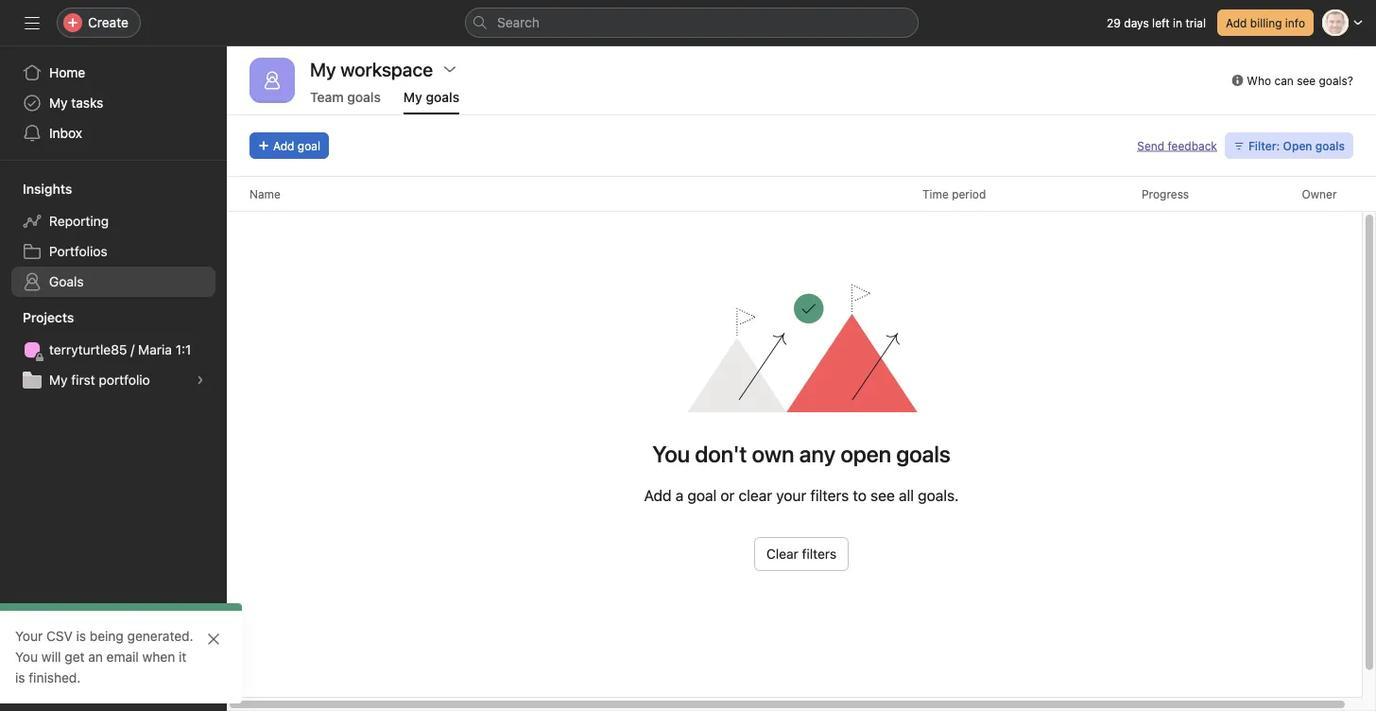 Task type: locate. For each thing, give the bounding box(es) containing it.
send feedback link
[[1138, 137, 1218, 154]]

goal
[[298, 139, 321, 152], [688, 487, 717, 505]]

29 days left in trial
[[1108, 16, 1207, 29]]

see right can
[[1298, 74, 1317, 87]]

my tasks link
[[11, 88, 216, 118]]

my for my first portfolio
[[49, 372, 68, 388]]

open goals
[[841, 441, 951, 467]]

filters inside clear filters button
[[802, 546, 837, 562]]

my down my workspace
[[404, 89, 423, 105]]

who
[[1248, 74, 1272, 87]]

left
[[1153, 16, 1171, 29]]

search list box
[[465, 8, 919, 38]]

being
[[90, 628, 124, 644]]

add up 'name'
[[273, 139, 295, 152]]

generated.
[[127, 628, 193, 644]]

1 vertical spatial you
[[15, 649, 38, 665]]

0 horizontal spatial is
[[15, 670, 25, 686]]

1 vertical spatial goal
[[688, 487, 717, 505]]

0 vertical spatial add
[[1227, 16, 1248, 29]]

0 horizontal spatial see
[[871, 487, 895, 505]]

clear filters
[[767, 546, 837, 562]]

is right csv
[[76, 628, 86, 644]]

add left a
[[645, 487, 672, 505]]

or
[[721, 487, 735, 505]]

don't
[[695, 441, 748, 467]]

0 vertical spatial is
[[76, 628, 86, 644]]

projects element
[[0, 301, 227, 399]]

1 horizontal spatial add
[[645, 487, 672, 505]]

is
[[76, 628, 86, 644], [15, 670, 25, 686]]

own
[[752, 441, 795, 467]]

2 horizontal spatial goals
[[1316, 139, 1346, 152]]

29
[[1108, 16, 1122, 29]]

open
[[1284, 139, 1313, 152]]

my left tasks
[[49, 95, 68, 111]]

0 vertical spatial goal
[[298, 139, 321, 152]]

you
[[653, 441, 690, 467], [15, 649, 38, 665]]

filters right "clear"
[[802, 546, 837, 562]]

my inside my first portfolio 'link'
[[49, 372, 68, 388]]

add inside button
[[1227, 16, 1248, 29]]

0 horizontal spatial goal
[[298, 139, 321, 152]]

my inside my goals link
[[404, 89, 423, 105]]

my left the first
[[49, 372, 68, 388]]

goals down my workspace
[[347, 89, 381, 105]]

add billing info button
[[1218, 9, 1315, 36]]

feedback
[[1168, 139, 1218, 152]]

2 horizontal spatial add
[[1227, 16, 1248, 29]]

you down your on the left of page
[[15, 649, 38, 665]]

team goals
[[310, 89, 381, 105]]

add billing info
[[1227, 16, 1306, 29]]

show options image
[[443, 61, 458, 77]]

home link
[[11, 58, 216, 88]]

an
[[88, 649, 103, 665]]

goals inside dropdown button
[[1316, 139, 1346, 152]]

add for add goal
[[273, 139, 295, 152]]

create
[[88, 15, 129, 30]]

filters left to
[[811, 487, 849, 505]]

2 vertical spatial add
[[645, 487, 672, 505]]

it
[[179, 649, 187, 665]]

/
[[131, 342, 135, 357]]

goal down team
[[298, 139, 321, 152]]

0 vertical spatial see
[[1298, 74, 1317, 87]]

to
[[853, 487, 867, 505]]

1:1
[[176, 342, 191, 357]]

my first portfolio
[[49, 372, 150, 388]]

1 vertical spatial filters
[[802, 546, 837, 562]]

goal right a
[[688, 487, 717, 505]]

team goals link
[[310, 89, 381, 114]]

see
[[1298, 74, 1317, 87], [871, 487, 895, 505]]

0 horizontal spatial add
[[273, 139, 295, 152]]

add inside button
[[273, 139, 295, 152]]

see right to
[[871, 487, 895, 505]]

email
[[107, 649, 139, 665]]

time
[[923, 187, 949, 200]]

1 horizontal spatial is
[[76, 628, 86, 644]]

clear
[[767, 546, 799, 562]]

when
[[142, 649, 175, 665]]

add goal
[[273, 139, 321, 152]]

1 horizontal spatial goals
[[426, 89, 460, 105]]

is left the finished.
[[15, 670, 25, 686]]

0 horizontal spatial you
[[15, 649, 38, 665]]

goals right open on the top
[[1316, 139, 1346, 152]]

close image
[[206, 632, 221, 647]]

1 horizontal spatial you
[[653, 441, 690, 467]]

goals?
[[1320, 74, 1354, 87]]

add
[[1227, 16, 1248, 29], [273, 139, 295, 152], [645, 487, 672, 505]]

my
[[404, 89, 423, 105], [49, 95, 68, 111], [49, 372, 68, 388]]

finished.
[[29, 670, 81, 686]]

all
[[899, 487, 914, 505]]

add a goal or clear your filters to see all goals.
[[645, 487, 959, 505]]

reporting link
[[11, 206, 216, 236]]

goals down show options icon
[[426, 89, 460, 105]]

you up a
[[653, 441, 690, 467]]

goals for team goals
[[347, 89, 381, 105]]

search
[[497, 15, 540, 30]]

my inside my tasks link
[[49, 95, 68, 111]]

you inside your csv is being generated. you will get an email when it is finished.
[[15, 649, 38, 665]]

0 vertical spatial you
[[653, 441, 690, 467]]

will
[[41, 649, 61, 665]]

goals
[[347, 89, 381, 105], [426, 89, 460, 105], [1316, 139, 1346, 152]]

0 horizontal spatial goals
[[347, 89, 381, 105]]

add left billing
[[1227, 16, 1248, 29]]

add for add billing info
[[1227, 16, 1248, 29]]

period
[[952, 187, 987, 200]]

filters
[[811, 487, 849, 505], [802, 546, 837, 562]]

time period
[[923, 187, 987, 200]]

1 vertical spatial add
[[273, 139, 295, 152]]

progress
[[1142, 187, 1190, 200]]

my tasks
[[49, 95, 103, 111]]

filter: open goals button
[[1226, 132, 1354, 159]]

insights element
[[0, 172, 227, 301]]

goals
[[49, 274, 84, 289]]

filter:
[[1249, 139, 1281, 152]]



Task type: vqa. For each thing, say whether or not it's contained in the screenshot.
Italics icon
no



Task type: describe. For each thing, give the bounding box(es) containing it.
days
[[1125, 16, 1150, 29]]

my first portfolio link
[[11, 365, 216, 395]]

create button
[[57, 8, 141, 38]]

inbox
[[49, 125, 82, 141]]

csv
[[46, 628, 73, 644]]

your
[[15, 628, 43, 644]]

get
[[65, 649, 85, 665]]

tasks
[[71, 95, 103, 111]]

goal inside the "add goal" button
[[298, 139, 321, 152]]

portfolios link
[[11, 236, 216, 267]]

1 vertical spatial see
[[871, 487, 895, 505]]

my goals
[[404, 89, 460, 105]]

goals.
[[918, 487, 959, 505]]

maria
[[138, 342, 172, 357]]

1 horizontal spatial see
[[1298, 74, 1317, 87]]

name
[[250, 187, 281, 200]]

1 horizontal spatial goal
[[688, 487, 717, 505]]

0 vertical spatial filters
[[811, 487, 849, 505]]

in
[[1174, 16, 1183, 29]]

add for add a goal or clear your filters to see all goals.
[[645, 487, 672, 505]]

terryturtle85
[[49, 342, 127, 357]]

you don't own any open goals
[[653, 441, 951, 467]]

owner
[[1303, 187, 1338, 200]]

projects button
[[0, 308, 74, 327]]

see details, my first portfolio image
[[195, 375, 206, 386]]

home
[[49, 65, 85, 80]]

goals link
[[11, 267, 216, 297]]

billing
[[1251, 16, 1283, 29]]

clear
[[739, 487, 773, 505]]

my workspace
[[310, 58, 433, 80]]

portfolio
[[99, 372, 150, 388]]

add goal button
[[250, 132, 329, 159]]

projects
[[23, 310, 74, 325]]

your csv is being generated. you will get an email when it is finished.
[[15, 628, 193, 686]]

1 vertical spatial is
[[15, 670, 25, 686]]

inbox link
[[11, 118, 216, 148]]

my goals link
[[404, 89, 460, 114]]

terryturtle85 / maria 1:1
[[49, 342, 191, 357]]

filter: open goals
[[1249, 139, 1346, 152]]

first
[[71, 372, 95, 388]]

insights button
[[0, 180, 72, 199]]

team
[[310, 89, 344, 105]]

goals for my goals
[[426, 89, 460, 105]]

my for my tasks
[[49, 95, 68, 111]]

who can see goals?
[[1248, 74, 1354, 87]]

search button
[[465, 8, 919, 38]]

global element
[[0, 46, 227, 160]]

your
[[777, 487, 807, 505]]

my for my goals
[[404, 89, 423, 105]]

portfolios
[[49, 244, 107, 259]]

insights
[[23, 181, 72, 197]]

can
[[1275, 74, 1294, 87]]

send feedback
[[1138, 139, 1218, 152]]

send
[[1138, 139, 1165, 152]]

any
[[800, 441, 836, 467]]

info
[[1286, 16, 1306, 29]]

a
[[676, 487, 684, 505]]

clear filters button
[[755, 537, 849, 571]]

terryturtle85 / maria 1:1 link
[[11, 335, 216, 365]]

trial
[[1186, 16, 1207, 29]]

reporting
[[49, 213, 109, 229]]

hide sidebar image
[[25, 15, 40, 30]]



